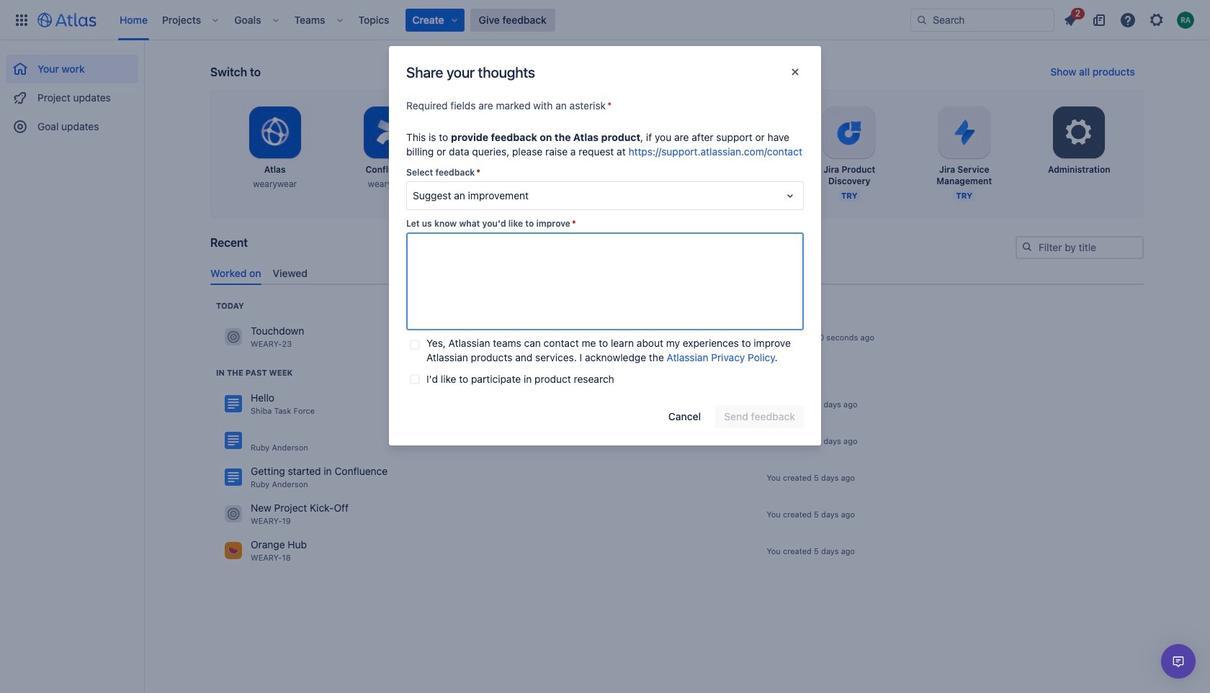 Task type: describe. For each thing, give the bounding box(es) containing it.
heading for 3rd confluence icon from the bottom
[[216, 367, 293, 379]]

top element
[[9, 0, 911, 40]]

open image
[[782, 187, 799, 205]]

1 confluence image from the top
[[225, 396, 242, 413]]

3 confluence image from the top
[[225, 469, 242, 487]]

2 confluence image from the top
[[225, 433, 242, 450]]

1 townsquare image from the top
[[225, 506, 242, 523]]



Task type: locate. For each thing, give the bounding box(es) containing it.
heading
[[216, 300, 244, 312], [216, 367, 293, 379]]

search image
[[1022, 241, 1033, 253]]

settings image
[[1062, 115, 1097, 150]]

close modal image
[[787, 63, 804, 81]]

2 heading from the top
[[216, 367, 293, 379]]

2 townsquare image from the top
[[225, 543, 242, 560]]

1 vertical spatial townsquare image
[[225, 543, 242, 560]]

tab list
[[205, 261, 1150, 285]]

heading for townsquare icon on the top left of page
[[216, 300, 244, 312]]

townsquare image
[[225, 329, 242, 346]]

heading up townsquare icon on the top left of page
[[216, 300, 244, 312]]

0 vertical spatial townsquare image
[[225, 506, 242, 523]]

2 vertical spatial confluence image
[[225, 469, 242, 487]]

1 heading from the top
[[216, 300, 244, 312]]

Search field
[[911, 8, 1055, 31]]

1 vertical spatial heading
[[216, 367, 293, 379]]

0 vertical spatial heading
[[216, 300, 244, 312]]

confluence image
[[225, 396, 242, 413], [225, 433, 242, 450], [225, 469, 242, 487]]

0 vertical spatial confluence image
[[225, 396, 242, 413]]

search image
[[917, 14, 928, 26]]

None text field
[[406, 233, 804, 331]]

Filter by title field
[[1017, 238, 1143, 258]]

1 vertical spatial confluence image
[[225, 433, 242, 450]]

heading down townsquare icon on the top left of page
[[216, 367, 293, 379]]

None search field
[[911, 8, 1055, 31]]

townsquare image
[[225, 506, 242, 523], [225, 543, 242, 560]]

group
[[6, 40, 138, 146]]

banner
[[0, 0, 1211, 40]]

help image
[[1120, 11, 1137, 28]]

open intercom messenger image
[[1170, 654, 1187, 671]]



Task type: vqa. For each thing, say whether or not it's contained in the screenshot.
first confluence image
yes



